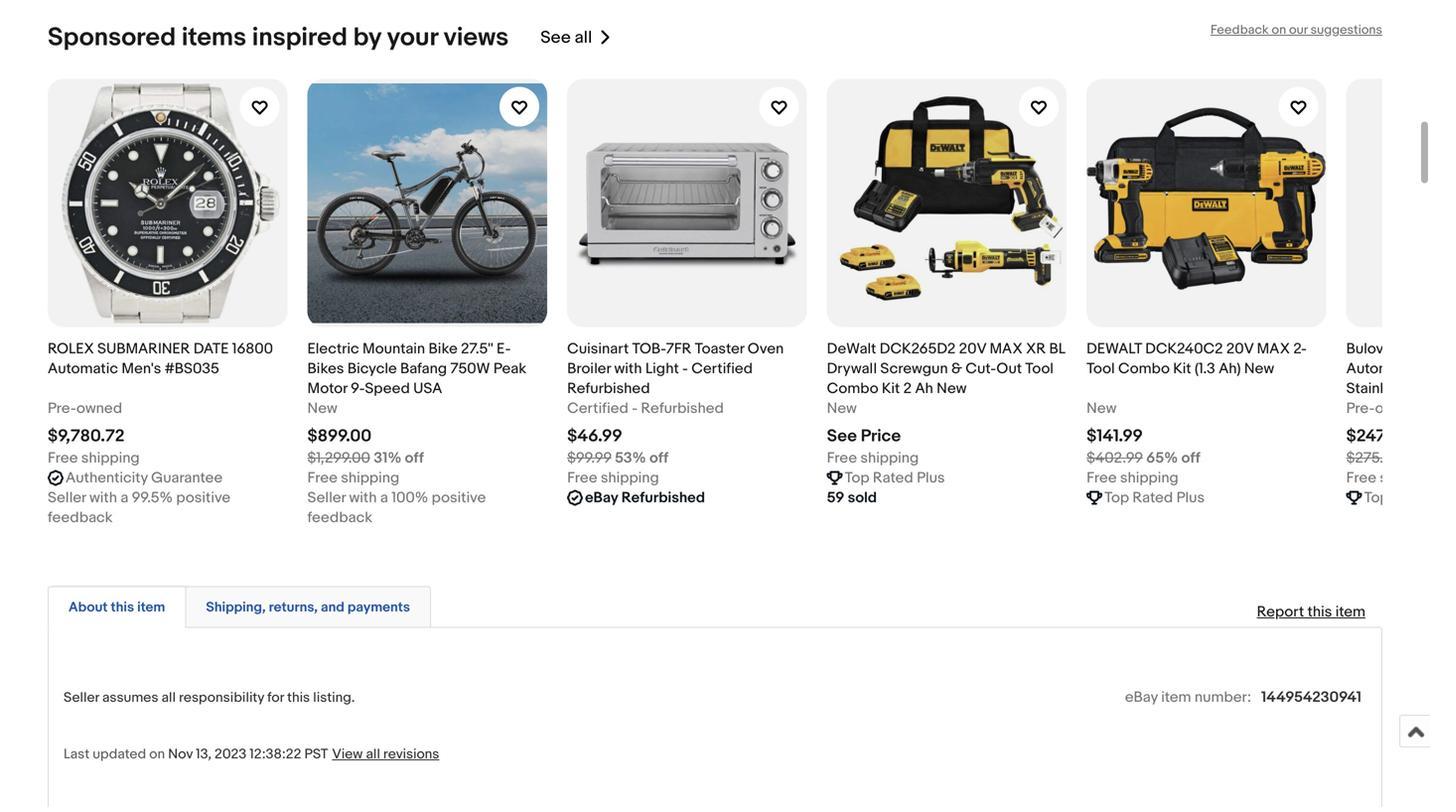 Task type: describe. For each thing, give the bounding box(es) containing it.
this for report
[[1308, 604, 1332, 621]]

electric mountain bike 27.5'' e- bikes bicycle bafang 750w peak motor 9-speed usa new $899.00 $1,299.00 31% off free shipping seller with a 100% positive feedback
[[307, 340, 526, 527]]

inspired
[[252, 22, 348, 53]]

12:38:22
[[250, 747, 301, 764]]

59 sold
[[827, 489, 877, 507]]

1 vertical spatial all
[[161, 690, 176, 707]]

item for about this item
[[137, 600, 165, 616]]

authenticity
[[66, 469, 148, 487]]

by
[[353, 22, 381, 53]]

seller for this
[[64, 690, 99, 707]]

Seller with a 99.5% positive feedback text field
[[48, 488, 288, 528]]

$99.99
[[567, 450, 612, 467]]

20v for dewalt dck265d2 20v max xr bl drywall screwgun & cut-out tool combo kit 2 ah new new see price free shipping
[[959, 340, 986, 358]]

item for report this item
[[1336, 604, 1366, 621]]

see inside dewalt dck265d2 20v max xr bl drywall screwgun & cut-out tool combo kit 2 ah new new see price free shipping
[[827, 426, 857, 447]]

with inside cuisinart tob-7fr toaster oven broiler with light - certified refurbished certified - refurbished $46.99 $99.99 53% off free shipping
[[614, 360, 642, 378]]

about this item
[[69, 600, 165, 616]]

new inside electric mountain bike 27.5'' e- bikes bicycle bafang 750w peak motor 9-speed usa new $899.00 $1,299.00 31% off free shipping seller with a 100% positive feedback
[[307, 400, 337, 418]]

1 vertical spatial refurbished
[[641, 400, 724, 418]]

dewalt dck240c2 20v max 2- tool combo kit (1.3 ah) new
[[1087, 340, 1307, 378]]

last updated on nov 13, 2023 12:38:22 pst view all revisions
[[64, 747, 439, 764]]

see all
[[541, 27, 592, 48]]

&
[[951, 360, 962, 378]]

0 vertical spatial refurbished
[[567, 380, 650, 398]]

144954230941
[[1261, 689, 1362, 707]]

2023
[[215, 747, 247, 764]]

report this item
[[1257, 604, 1366, 621]]

Pre-owned text field
[[48, 399, 122, 419]]

rated for $141.99
[[1133, 489, 1173, 507]]

usa
[[413, 380, 442, 398]]

new inside new $141.99 $402.99 65% off free shipping
[[1087, 400, 1117, 418]]

dewalt
[[1087, 340, 1142, 358]]

view all revisions link
[[328, 746, 439, 764]]

positive inside electric mountain bike 27.5'' e- bikes bicycle bafang 750w peak motor 9-speed usa new $899.00 $1,299.00 31% off free shipping seller with a 100% positive feedback
[[432, 489, 486, 507]]

feedback inside seller with a 99.5% positive feedback
[[48, 509, 113, 527]]

broiler
[[567, 360, 611, 378]]

submariner
[[97, 340, 190, 358]]

combo inside dewalt dck265d2 20v max xr bl drywall screwgun & cut-out tool combo kit 2 ah new new see price free shipping
[[827, 380, 879, 398]]

report this item link
[[1247, 594, 1376, 631]]

authenticity guarantee
[[66, 469, 223, 487]]

Certified - Refurbished text field
[[567, 399, 724, 419]]

feedback on our suggestions
[[1211, 22, 1383, 38]]

1 vertical spatial -
[[632, 400, 638, 418]]

$899.00
[[307, 426, 372, 447]]

13,
[[196, 747, 211, 764]]

top rated plus for top rated plus text field to the right
[[1105, 489, 1205, 507]]

for
[[267, 690, 284, 707]]

bikes
[[307, 360, 344, 378]]

seller for feedback
[[48, 489, 86, 507]]

owned inside "bulova men's pre-owned $247.50 $275.00 free shipping"
[[1375, 400, 1421, 418]]

See all text field
[[541, 27, 592, 48]]

27.5''
[[461, 340, 493, 358]]

suggestions
[[1311, 22, 1383, 38]]

Authenticity Guarantee text field
[[66, 468, 223, 488]]

see all link
[[541, 22, 612, 53]]

0 vertical spatial certified
[[691, 360, 753, 378]]

free shipping text field for $899.00
[[307, 468, 399, 488]]

updated
[[93, 747, 146, 764]]

positive inside seller with a 99.5% positive feedback
[[176, 489, 231, 507]]

New text field
[[307, 399, 337, 419]]

mountain
[[363, 340, 425, 358]]

about
[[69, 600, 108, 616]]

pst
[[304, 747, 328, 764]]

screwgun
[[880, 360, 948, 378]]

view
[[332, 747, 363, 764]]

speed
[[365, 380, 410, 398]]

our
[[1289, 22, 1308, 38]]

ah)
[[1219, 360, 1241, 378]]

automatic
[[48, 360, 118, 378]]

shipping inside cuisinart tob-7fr toaster oven broiler with light - certified refurbished certified - refurbished $46.99 $99.99 53% off free shipping
[[601, 469, 659, 487]]

views
[[444, 22, 509, 53]]

59
[[827, 489, 845, 507]]

free inside "bulova men's pre-owned $247.50 $275.00 free shipping"
[[1347, 469, 1377, 487]]

$1,299.00
[[307, 450, 370, 467]]

$402.99
[[1087, 450, 1143, 467]]

9-
[[351, 380, 365, 398]]

100%
[[392, 489, 428, 507]]

about this item button
[[69, 599, 165, 617]]

oven
[[748, 340, 784, 358]]

off inside electric mountain bike 27.5'' e- bikes bicycle bafang 750w peak motor 9-speed usa new $899.00 $1,299.00 31% off free shipping seller with a 100% positive feedback
[[405, 450, 424, 467]]

shipping inside dewalt dck265d2 20v max xr bl drywall screwgun & cut-out tool combo kit 2 ah new new see price free shipping
[[861, 450, 919, 467]]

65%
[[1146, 450, 1178, 467]]

xr
[[1026, 340, 1046, 358]]

2 horizontal spatial all
[[575, 27, 592, 48]]

$46.99
[[567, 426, 622, 447]]

new down &
[[937, 380, 967, 398]]

with inside electric mountain bike 27.5'' e- bikes bicycle bafang 750w peak motor 9-speed usa new $899.00 $1,299.00 31% off free shipping seller with a 100% positive feedback
[[349, 489, 377, 507]]

cuisinart
[[567, 340, 629, 358]]

revisions
[[383, 747, 439, 764]]

shipping inside electric mountain bike 27.5'' e- bikes bicycle bafang 750w peak motor 9-speed usa new $899.00 $1,299.00 31% off free shipping seller with a 100% positive feedback
[[341, 469, 399, 487]]

new up see price text field
[[827, 400, 857, 418]]

listing.
[[313, 690, 355, 707]]

free shipping text field down price
[[827, 449, 919, 468]]

$9,780.72 text field
[[48, 426, 125, 447]]

feedback inside electric mountain bike 27.5'' e- bikes bicycle bafang 750w peak motor 9-speed usa new $899.00 $1,299.00 31% off free shipping seller with a 100% positive feedback
[[307, 509, 373, 527]]

responsibility
[[179, 690, 264, 707]]

guarantee
[[151, 469, 223, 487]]

nov
[[168, 747, 193, 764]]

payments
[[348, 600, 410, 616]]

rated for $247.50
[[1393, 489, 1430, 507]]

new inside dewalt dck240c2 20v max 2- tool combo kit (1.3 ah) new
[[1244, 360, 1274, 378]]

shipping, returns, and payments button
[[206, 599, 410, 617]]

previous price $402.99 65% off text field
[[1087, 449, 1201, 468]]

7fr
[[666, 340, 692, 358]]

750w
[[450, 360, 490, 378]]

kit inside dewalt dck265d2 20v max xr bl drywall screwgun & cut-out tool combo kit 2 ah new new see price free shipping
[[882, 380, 900, 398]]

and
[[321, 600, 344, 616]]

$247.50
[[1347, 426, 1409, 447]]

0 vertical spatial on
[[1272, 22, 1286, 38]]

$141.99
[[1087, 426, 1143, 447]]

free inside cuisinart tob-7fr toaster oven broiler with light - certified refurbished certified - refurbished $46.99 $99.99 53% off free shipping
[[567, 469, 597, 487]]

a inside seller with a 99.5% positive feedback
[[121, 489, 128, 507]]

bulova
[[1347, 340, 1392, 358]]

shipping inside the "pre-owned $9,780.72 free shipping"
[[81, 450, 140, 467]]

rolex submariner date 16800 automatic men's #bs035
[[48, 340, 273, 378]]

2-
[[1294, 340, 1307, 358]]

light
[[645, 360, 679, 378]]

refurbished inside text box
[[622, 489, 705, 507]]

$141.99 text field
[[1087, 426, 1143, 447]]

combo inside dewalt dck240c2 20v max 2- tool combo kit (1.3 ah) new
[[1118, 360, 1170, 378]]

0 horizontal spatial rated
[[873, 469, 914, 487]]

number:
[[1195, 689, 1252, 707]]



Task type: vqa. For each thing, say whether or not it's contained in the screenshot.
the bottommost Tools
no



Task type: locate. For each thing, give the bounding box(es) containing it.
-
[[682, 360, 688, 378], [632, 400, 638, 418]]

item left number:
[[1161, 689, 1191, 707]]

ebay for ebay refurbished
[[585, 489, 618, 507]]

ebay for ebay item number: 144954230941
[[1125, 689, 1158, 707]]

pre- up $9,780.72 text box on the bottom
[[48, 400, 76, 418]]

0 horizontal spatial owned
[[76, 400, 122, 418]]

top rated
[[1364, 489, 1430, 507]]

shipping down previous price $402.99 65% off text field
[[1120, 469, 1179, 487]]

1 off from the left
[[405, 450, 424, 467]]

seller inside electric mountain bike 27.5'' e- bikes bicycle bafang 750w peak motor 9-speed usa new $899.00 $1,299.00 31% off free shipping seller with a 100% positive feedback
[[307, 489, 346, 507]]

assumes
[[102, 690, 158, 707]]

1 pre- from the left
[[48, 400, 76, 418]]

a down authenticity
[[121, 489, 128, 507]]

combo down drywall
[[827, 380, 879, 398]]

with
[[614, 360, 642, 378], [89, 489, 117, 507], [349, 489, 377, 507]]

top rated plus text field down 65%
[[1105, 488, 1205, 508]]

tab list
[[48, 583, 1383, 628]]

Pre-owned text field
[[1347, 399, 1421, 419]]

kit down dck240c2
[[1173, 360, 1192, 378]]

0 horizontal spatial new text field
[[827, 399, 857, 419]]

bulova men's pre-owned $247.50 $275.00 free shipping
[[1347, 340, 1430, 487]]

1 max from the left
[[990, 340, 1023, 358]]

seller left the assumes
[[64, 690, 99, 707]]

2 horizontal spatial this
[[1308, 604, 1332, 621]]

1 horizontal spatial with
[[349, 489, 377, 507]]

bafang
[[400, 360, 447, 378]]

max left 2-
[[1257, 340, 1290, 358]]

1 horizontal spatial tool
[[1087, 360, 1115, 378]]

0 vertical spatial ebay
[[585, 489, 618, 507]]

0 horizontal spatial on
[[149, 747, 165, 764]]

shipping,
[[206, 600, 266, 616]]

2 positive from the left
[[432, 489, 486, 507]]

off right 53%
[[650, 450, 669, 467]]

seller inside seller with a 99.5% positive feedback
[[48, 489, 86, 507]]

this right for
[[287, 690, 310, 707]]

kit
[[1173, 360, 1192, 378], [882, 380, 900, 398]]

this right report
[[1308, 604, 1332, 621]]

a inside electric mountain bike 27.5'' e- bikes bicycle bafang 750w peak motor 9-speed usa new $899.00 $1,299.00 31% off free shipping seller with a 100% positive feedback
[[380, 489, 388, 507]]

0 horizontal spatial a
[[121, 489, 128, 507]]

ebay refurbished
[[585, 489, 705, 507]]

new text field up $141.99
[[1087, 399, 1117, 419]]

top down free shipping text field
[[1105, 489, 1129, 507]]

1 horizontal spatial rated
[[1133, 489, 1173, 507]]

0 horizontal spatial combo
[[827, 380, 879, 398]]

item right about
[[137, 600, 165, 616]]

tool inside dewalt dck240c2 20v max 2- tool combo kit (1.3 ah) new
[[1087, 360, 1115, 378]]

seller with a 99.5% positive feedback
[[48, 489, 234, 527]]

2 horizontal spatial item
[[1336, 604, 1366, 621]]

free shipping text field down $1,299.00
[[307, 468, 399, 488]]

free down see price text field
[[827, 450, 857, 467]]

0 horizontal spatial all
[[161, 690, 176, 707]]

free inside electric mountain bike 27.5'' e- bikes bicycle bafang 750w peak motor 9-speed usa new $899.00 $1,299.00 31% off free shipping seller with a 100% positive feedback
[[307, 469, 338, 487]]

2 pre- from the left
[[1347, 400, 1375, 418]]

dewalt dck265d2 20v max xr bl drywall screwgun & cut-out tool combo kit 2 ah new new see price free shipping
[[827, 340, 1066, 467]]

combo down dewalt
[[1118, 360, 1170, 378]]

$247.50 text field
[[1347, 426, 1409, 447]]

sponsored
[[48, 22, 176, 53]]

0 horizontal spatial this
[[111, 600, 134, 616]]

0 horizontal spatial top
[[845, 469, 870, 487]]

(1.3
[[1195, 360, 1215, 378]]

item right report
[[1336, 604, 1366, 621]]

top for $141.99
[[1105, 489, 1129, 507]]

top down $275.00
[[1364, 489, 1389, 507]]

20v for dewalt dck240c2 20v max 2- tool combo kit (1.3 ah) new
[[1227, 340, 1254, 358]]

1 horizontal spatial on
[[1272, 22, 1286, 38]]

kit left 2
[[882, 380, 900, 398]]

owned up the $9,780.72
[[76, 400, 122, 418]]

seller
[[48, 489, 86, 507], [307, 489, 346, 507], [64, 690, 99, 707]]

new $141.99 $402.99 65% off free shipping
[[1087, 400, 1201, 487]]

$46.99 text field
[[567, 426, 622, 447]]

free inside the "pre-owned $9,780.72 free shipping"
[[48, 450, 78, 467]]

Free shipping text field
[[48, 449, 140, 468], [827, 449, 919, 468], [307, 468, 399, 488], [567, 468, 659, 488], [1347, 468, 1430, 488]]

2 horizontal spatial off
[[1182, 450, 1201, 467]]

max inside dewalt dck240c2 20v max 2- tool combo kit (1.3 ah) new
[[1257, 340, 1290, 358]]

refurbished down light on the top
[[641, 400, 724, 418]]

shipping inside "bulova men's pre-owned $247.50 $275.00 free shipping"
[[1380, 469, 1430, 487]]

ebay down $99.99
[[585, 489, 618, 507]]

0 horizontal spatial off
[[405, 450, 424, 467]]

59 sold text field
[[827, 488, 877, 508]]

motor
[[307, 380, 347, 398]]

2 feedback from the left
[[307, 509, 373, 527]]

this right about
[[111, 600, 134, 616]]

free shipping text field up top rated
[[1347, 468, 1430, 488]]

bl
[[1049, 340, 1066, 358]]

top rated plus up sold
[[845, 469, 945, 487]]

1 vertical spatial see
[[827, 426, 857, 447]]

free down $99.99
[[567, 469, 597, 487]]

20v up the cut-
[[959, 340, 986, 358]]

refurbished down the broiler
[[567, 380, 650, 398]]

with down tob-
[[614, 360, 642, 378]]

0 horizontal spatial men's
[[122, 360, 161, 378]]

free shipping text field down 53%
[[567, 468, 659, 488]]

1 horizontal spatial owned
[[1375, 400, 1421, 418]]

2 vertical spatial refurbished
[[622, 489, 705, 507]]

plus for top rated plus text field to the right
[[1177, 489, 1205, 507]]

0 horizontal spatial pre-
[[48, 400, 76, 418]]

2 off from the left
[[650, 450, 669, 467]]

men's down submariner
[[122, 360, 161, 378]]

positive right 100%
[[432, 489, 486, 507]]

1 horizontal spatial this
[[287, 690, 310, 707]]

previous price $275.00 10% off text field
[[1347, 449, 1430, 468]]

20v inside dewalt dck265d2 20v max xr bl drywall screwgun & cut-out tool combo kit 2 ah new new see price free shipping
[[959, 340, 986, 358]]

refurbished down 53%
[[622, 489, 705, 507]]

new right ah) at the right of the page
[[1244, 360, 1274, 378]]

new text field for $141.99
[[1087, 399, 1117, 419]]

1 horizontal spatial combo
[[1118, 360, 1170, 378]]

new text field up see price text field
[[827, 399, 857, 419]]

rolex
[[48, 340, 94, 358]]

new up $141.99
[[1087, 400, 1117, 418]]

positive
[[176, 489, 231, 507], [432, 489, 486, 507]]

with down authenticity
[[89, 489, 117, 507]]

free shipping text field for $46.99
[[567, 468, 659, 488]]

off right 65%
[[1182, 450, 1201, 467]]

1 vertical spatial certified
[[567, 400, 629, 418]]

1 horizontal spatial feedback
[[307, 509, 373, 527]]

men's inside rolex submariner date 16800 automatic men's #bs035
[[122, 360, 161, 378]]

2 a from the left
[[380, 489, 388, 507]]

pre- inside "bulova men's pre-owned $247.50 $275.00 free shipping"
[[1347, 400, 1375, 418]]

on left "our"
[[1272, 22, 1286, 38]]

a left 100%
[[380, 489, 388, 507]]

sold
[[848, 489, 877, 507]]

0 horizontal spatial ebay
[[585, 489, 618, 507]]

0 horizontal spatial -
[[632, 400, 638, 418]]

Top Rated text field
[[1364, 488, 1430, 508]]

see left price
[[827, 426, 857, 447]]

electric
[[307, 340, 359, 358]]

free
[[48, 450, 78, 467], [827, 450, 857, 467], [307, 469, 338, 487], [567, 469, 597, 487], [1087, 469, 1117, 487], [1347, 469, 1377, 487]]

free down $9,780.72 text box on the bottom
[[48, 450, 78, 467]]

dck265d2
[[880, 340, 956, 358]]

this inside button
[[111, 600, 134, 616]]

1 vertical spatial plus
[[1177, 489, 1205, 507]]

2 owned from the left
[[1375, 400, 1421, 418]]

0 horizontal spatial plus
[[917, 469, 945, 487]]

$9,780.72
[[48, 426, 125, 447]]

53%
[[615, 450, 646, 467]]

last
[[64, 747, 90, 764]]

feedback down $1,299.00
[[307, 509, 373, 527]]

1 positive from the left
[[176, 489, 231, 507]]

0 horizontal spatial certified
[[567, 400, 629, 418]]

cut-
[[966, 360, 997, 378]]

20v up ah) at the right of the page
[[1227, 340, 1254, 358]]

dck240c2
[[1145, 340, 1223, 358]]

free inside dewalt dck265d2 20v max xr bl drywall screwgun & cut-out tool combo kit 2 ah new new see price free shipping
[[827, 450, 857, 467]]

pre- up $247.50 text field
[[1347, 400, 1375, 418]]

owned inside the "pre-owned $9,780.72 free shipping"
[[76, 400, 122, 418]]

max
[[990, 340, 1023, 358], [1257, 340, 1290, 358]]

new down motor
[[307, 400, 337, 418]]

date
[[193, 340, 229, 358]]

report
[[1257, 604, 1304, 621]]

toaster
[[695, 340, 744, 358]]

1 horizontal spatial a
[[380, 489, 388, 507]]

$275.00
[[1347, 450, 1402, 467]]

1 vertical spatial combo
[[827, 380, 879, 398]]

0 vertical spatial men's
[[1395, 340, 1430, 358]]

1 vertical spatial ebay
[[1125, 689, 1158, 707]]

plus down 65%
[[1177, 489, 1205, 507]]

1 feedback from the left
[[48, 509, 113, 527]]

2 new text field from the left
[[1087, 399, 1117, 419]]

tool down dewalt
[[1087, 360, 1115, 378]]

Top Rated Plus text field
[[845, 468, 945, 488], [1105, 488, 1205, 508]]

0 vertical spatial plus
[[917, 469, 945, 487]]

0 horizontal spatial top rated plus text field
[[845, 468, 945, 488]]

1 horizontal spatial all
[[366, 747, 380, 764]]

your
[[387, 22, 438, 53]]

1 horizontal spatial off
[[650, 450, 669, 467]]

price
[[861, 426, 901, 447]]

certified up $46.99 text field
[[567, 400, 629, 418]]

Free shipping text field
[[1087, 468, 1179, 488]]

0 vertical spatial all
[[575, 27, 592, 48]]

1 horizontal spatial certified
[[691, 360, 753, 378]]

2 horizontal spatial with
[[614, 360, 642, 378]]

certified down toaster in the top of the page
[[691, 360, 753, 378]]

0 vertical spatial see
[[541, 27, 571, 48]]

3 off from the left
[[1182, 450, 1201, 467]]

2 max from the left
[[1257, 340, 1290, 358]]

peak
[[493, 360, 526, 378]]

New text field
[[827, 399, 857, 419], [1087, 399, 1117, 419]]

$899.00 text field
[[307, 426, 372, 447]]

1 horizontal spatial -
[[682, 360, 688, 378]]

2
[[903, 380, 912, 398]]

ah
[[915, 380, 933, 398]]

top rated plus
[[845, 469, 945, 487], [1105, 489, 1205, 507]]

rated up sold
[[873, 469, 914, 487]]

rated down previous price $275.00 10% off text box
[[1393, 489, 1430, 507]]

1 vertical spatial top rated plus
[[1105, 489, 1205, 507]]

top rated plus text field up sold
[[845, 468, 945, 488]]

pre-owned $9,780.72 free shipping
[[48, 400, 140, 467]]

1 horizontal spatial new text field
[[1087, 399, 1117, 419]]

0 vertical spatial kit
[[1173, 360, 1192, 378]]

0 horizontal spatial top rated plus
[[845, 469, 945, 487]]

1 a from the left
[[121, 489, 128, 507]]

0 horizontal spatial 20v
[[959, 340, 986, 358]]

1 horizontal spatial kit
[[1173, 360, 1192, 378]]

shipping up authenticity
[[81, 450, 140, 467]]

off inside new $141.99 $402.99 65% off free shipping
[[1182, 450, 1201, 467]]

0 horizontal spatial item
[[137, 600, 165, 616]]

seller assumes all responsibility for this listing.
[[64, 690, 355, 707]]

16800
[[232, 340, 273, 358]]

0 vertical spatial -
[[682, 360, 688, 378]]

See Price text field
[[827, 426, 901, 447]]

0 horizontal spatial tool
[[1025, 360, 1054, 378]]

shipping down price
[[861, 450, 919, 467]]

tob-
[[632, 340, 666, 358]]

31%
[[374, 450, 402, 467]]

certified
[[691, 360, 753, 378], [567, 400, 629, 418]]

with inside seller with a 99.5% positive feedback
[[89, 489, 117, 507]]

previous price $99.99 53% off text field
[[567, 449, 669, 468]]

men's inside "bulova men's pre-owned $247.50 $275.00 free shipping"
[[1395, 340, 1430, 358]]

shipping up top rated text field at the bottom
[[1380, 469, 1430, 487]]

pre- inside the "pre-owned $9,780.72 free shipping"
[[48, 400, 76, 418]]

seller down $1,299.00
[[307, 489, 346, 507]]

a
[[121, 489, 128, 507], [380, 489, 388, 507]]

top rated plus for top rated plus text field to the left
[[845, 469, 945, 487]]

free down $275.00
[[1347, 469, 1377, 487]]

shipping, returns, and payments
[[206, 600, 410, 616]]

1 horizontal spatial top rated plus
[[1105, 489, 1205, 507]]

1 20v from the left
[[959, 340, 986, 358]]

Seller with a 100% positive feedback text field
[[307, 488, 547, 528]]

top
[[845, 469, 870, 487], [1105, 489, 1129, 507], [1364, 489, 1389, 507]]

eBay Refurbished text field
[[585, 488, 705, 508]]

max for dewalt dck265d2 20v max xr bl drywall screwgun & cut-out tool combo kit 2 ah new new see price free shipping
[[990, 340, 1023, 358]]

top for $247.50
[[1364, 489, 1389, 507]]

1 horizontal spatial max
[[1257, 340, 1290, 358]]

off right 31%
[[405, 450, 424, 467]]

tool inside dewalt dck265d2 20v max xr bl drywall screwgun & cut-out tool combo kit 2 ah new new see price free shipping
[[1025, 360, 1054, 378]]

1 vertical spatial on
[[149, 747, 165, 764]]

99.5%
[[132, 489, 173, 507]]

on left nov
[[149, 747, 165, 764]]

20v inside dewalt dck240c2 20v max 2- tool combo kit (1.3 ah) new
[[1227, 340, 1254, 358]]

1 horizontal spatial ebay
[[1125, 689, 1158, 707]]

1 horizontal spatial men's
[[1395, 340, 1430, 358]]

out
[[997, 360, 1022, 378]]

0 horizontal spatial kit
[[882, 380, 900, 398]]

2 tool from the left
[[1087, 360, 1115, 378]]

shipping inside new $141.99 $402.99 65% off free shipping
[[1120, 469, 1179, 487]]

1 vertical spatial kit
[[882, 380, 900, 398]]

free down $1,299.00
[[307, 469, 338, 487]]

seller down authenticity
[[48, 489, 86, 507]]

top rated plus down free shipping text field
[[1105, 489, 1205, 507]]

shipping down 53%
[[601, 469, 659, 487]]

drywall
[[827, 360, 877, 378]]

0 horizontal spatial with
[[89, 489, 117, 507]]

feedback down authenticity
[[48, 509, 113, 527]]

1 vertical spatial men's
[[122, 360, 161, 378]]

shipping
[[81, 450, 140, 467], [861, 450, 919, 467], [341, 469, 399, 487], [601, 469, 659, 487], [1120, 469, 1179, 487], [1380, 469, 1430, 487]]

ebay inside text box
[[585, 489, 618, 507]]

2 20v from the left
[[1227, 340, 1254, 358]]

max for dewalt dck240c2 20v max 2- tool combo kit (1.3 ah) new
[[1257, 340, 1290, 358]]

see right views
[[541, 27, 571, 48]]

1 tool from the left
[[1025, 360, 1054, 378]]

plus
[[917, 469, 945, 487], [1177, 489, 1205, 507]]

ebay left number:
[[1125, 689, 1158, 707]]

0 vertical spatial top rated plus
[[845, 469, 945, 487]]

off inside cuisinart tob-7fr toaster oven broiler with light - certified refurbished certified - refurbished $46.99 $99.99 53% off free shipping
[[650, 450, 669, 467]]

cuisinart tob-7fr toaster oven broiler with light - certified refurbished certified - refurbished $46.99 $99.99 53% off free shipping
[[567, 340, 784, 487]]

owned up $247.50 text field
[[1375, 400, 1421, 418]]

1 horizontal spatial item
[[1161, 689, 1191, 707]]

new text field for see price
[[827, 399, 857, 419]]

1 horizontal spatial top rated plus text field
[[1105, 488, 1205, 508]]

plus for top rated plus text field to the left
[[917, 469, 945, 487]]

off
[[405, 450, 424, 467], [650, 450, 669, 467], [1182, 450, 1201, 467]]

free shipping text field for $247.50
[[1347, 468, 1430, 488]]

1 new text field from the left
[[827, 399, 857, 419]]

with down previous price $1,299.00 31% off text field at the left bottom of page
[[349, 489, 377, 507]]

0 horizontal spatial max
[[990, 340, 1023, 358]]

e-
[[497, 340, 511, 358]]

item inside button
[[137, 600, 165, 616]]

tool down xr
[[1025, 360, 1054, 378]]

men's right bulova
[[1395, 340, 1430, 358]]

feedback on our suggestions link
[[1211, 22, 1383, 38]]

top up "59 sold" text field
[[845, 469, 870, 487]]

1 horizontal spatial plus
[[1177, 489, 1205, 507]]

1 horizontal spatial 20v
[[1227, 340, 1254, 358]]

bicycle
[[348, 360, 397, 378]]

plus down dewalt dck265d2 20v max xr bl drywall screwgun & cut-out tool combo kit 2 ah new new see price free shipping at the right
[[917, 469, 945, 487]]

free inside new $141.99 $402.99 65% off free shipping
[[1087, 469, 1117, 487]]

free shipping text field down the $9,780.72
[[48, 449, 140, 468]]

1 horizontal spatial top
[[1105, 489, 1129, 507]]

this for about
[[111, 600, 134, 616]]

2 horizontal spatial rated
[[1393, 489, 1430, 507]]

kit inside dewalt dck240c2 20v max 2- tool combo kit (1.3 ah) new
[[1173, 360, 1192, 378]]

positive down guarantee
[[176, 489, 231, 507]]

previous price $1,299.00 31% off text field
[[307, 449, 424, 468]]

0 horizontal spatial feedback
[[48, 509, 113, 527]]

shipping down previous price $1,299.00 31% off text field at the left bottom of page
[[341, 469, 399, 487]]

bike
[[429, 340, 458, 358]]

max up out
[[990, 340, 1023, 358]]

1 horizontal spatial pre-
[[1347, 400, 1375, 418]]

rated down free shipping text field
[[1133, 489, 1173, 507]]

free down $402.99
[[1087, 469, 1117, 487]]

0 vertical spatial combo
[[1118, 360, 1170, 378]]

all
[[575, 27, 592, 48], [161, 690, 176, 707], [366, 747, 380, 764]]

1 horizontal spatial positive
[[432, 489, 486, 507]]

tab list containing about this item
[[48, 583, 1383, 628]]

0 horizontal spatial positive
[[176, 489, 231, 507]]

items
[[182, 22, 246, 53]]

2 vertical spatial all
[[366, 747, 380, 764]]

1 owned from the left
[[76, 400, 122, 418]]

max inside dewalt dck265d2 20v max xr bl drywall screwgun & cut-out tool combo kit 2 ah new new see price free shipping
[[990, 340, 1023, 358]]

0 horizontal spatial see
[[541, 27, 571, 48]]

1 horizontal spatial see
[[827, 426, 857, 447]]

20v
[[959, 340, 986, 358], [1227, 340, 1254, 358]]

2 horizontal spatial top
[[1364, 489, 1389, 507]]



